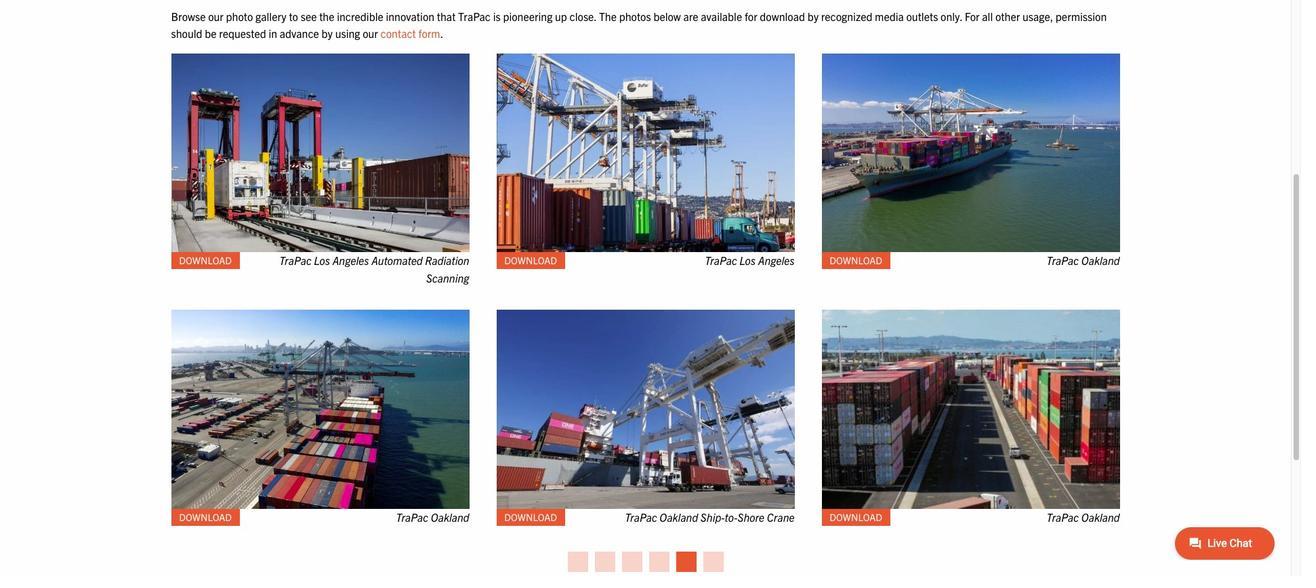 Task type: locate. For each thing, give the bounding box(es) containing it.
trapac
[[458, 9, 491, 23], [279, 254, 311, 267], [705, 254, 737, 267], [1047, 254, 1079, 267], [396, 510, 428, 524], [625, 510, 657, 524], [1047, 510, 1079, 524]]

tab panel
[[158, 53, 1133, 549]]

0 vertical spatial our
[[208, 9, 224, 23]]

0 horizontal spatial by
[[322, 27, 333, 40]]

download link for trapac oakland image related to trapac oakland ship-to-shore crane
[[822, 509, 890, 526]]

tab panel containing trapac los angeles automated radiation scanning
[[158, 53, 1133, 549]]

trapac oakland for trapac los angeles
[[1047, 254, 1120, 267]]

by right "download"
[[808, 9, 819, 23]]

0 horizontal spatial our
[[208, 9, 224, 23]]

that
[[437, 9, 456, 23]]

trapac oakland
[[1047, 254, 1120, 267], [396, 510, 469, 524], [1047, 510, 1120, 524]]

2 los from the left
[[740, 254, 756, 267]]

our down the "incredible"
[[363, 27, 378, 40]]

download for download link corresponding to trapac oakland image related to trapac oakland ship-to-shore crane
[[830, 511, 882, 523]]

crane
[[767, 510, 795, 524]]

1 angeles from the left
[[333, 254, 369, 267]]

los for trapac los angeles automated radiation scanning
[[314, 254, 330, 267]]

download link
[[171, 252, 240, 269], [496, 252, 565, 269], [822, 252, 890, 269], [171, 509, 240, 526], [496, 509, 565, 526], [822, 509, 890, 526]]

main content containing browse our photo gallery to see the incredible innovation that trapac is pioneering up close. the photos below are available for download by recognized media outlets only. for all other usage, permission should be requested in advance by using our
[[158, 8, 1133, 572]]

1 horizontal spatial los
[[740, 254, 756, 267]]

our up be in the top left of the page
[[208, 9, 224, 23]]

0 horizontal spatial angeles
[[333, 254, 369, 267]]

up
[[555, 9, 567, 23]]

requested
[[219, 27, 266, 40]]

oakland for trapac oakland image related to trapac oakland ship-to-shore crane
[[1081, 510, 1120, 524]]

0 horizontal spatial los
[[314, 254, 330, 267]]

download
[[179, 254, 232, 267], [504, 254, 557, 267], [830, 254, 882, 267], [179, 511, 232, 523], [504, 511, 557, 523], [830, 511, 882, 523]]

1 vertical spatial by
[[322, 27, 333, 40]]

trapac oakland image for trapac oakland ship-to-shore crane
[[822, 310, 1120, 509]]

download for trapac los angeles image's download link
[[504, 254, 557, 267]]

trapac los angeles automated radiation scanning image
[[171, 53, 469, 252]]

download for download link corresponding to trapac los angeles automated radiation scanning image
[[179, 254, 232, 267]]

incredible
[[337, 9, 383, 23]]

2 angeles from the left
[[758, 254, 795, 267]]

to-
[[725, 510, 738, 524]]

angeles for trapac los angeles automated radiation scanning
[[333, 254, 369, 267]]

to
[[289, 9, 298, 23]]

angeles inside trapac los angeles automated radiation scanning
[[333, 254, 369, 267]]

should
[[171, 27, 202, 40]]

trapac inside browse our photo gallery to see the incredible innovation that trapac is pioneering up close. the photos below are available for download by recognized media outlets only. for all other usage, permission should be requested in advance by using our
[[458, 9, 491, 23]]

angeles
[[333, 254, 369, 267], [758, 254, 795, 267]]

by down the
[[322, 27, 333, 40]]

browse
[[171, 9, 206, 23]]

for
[[965, 9, 980, 23]]

tab list
[[158, 549, 1133, 572]]

main content
[[158, 8, 1133, 572]]

1 horizontal spatial angeles
[[758, 254, 795, 267]]

the
[[599, 9, 617, 23]]

1 horizontal spatial our
[[363, 27, 378, 40]]

los
[[314, 254, 330, 267], [740, 254, 756, 267]]

all
[[982, 9, 993, 23]]

trapac oakland ship-to-shore crane image
[[496, 310, 795, 509]]

automated
[[371, 254, 423, 267]]

by
[[808, 9, 819, 23], [322, 27, 333, 40]]

radiation
[[425, 254, 469, 267]]

download for download link associated with trapac oakland ship-to-shore crane image
[[504, 511, 557, 523]]

our
[[208, 9, 224, 23], [363, 27, 378, 40]]

oakland
[[1081, 254, 1120, 267], [431, 510, 469, 524], [660, 510, 698, 524], [1081, 510, 1120, 524]]

be
[[205, 27, 217, 40]]

oakland for trapac oakland ship-to-shore crane image
[[660, 510, 698, 524]]

0 vertical spatial by
[[808, 9, 819, 23]]

los inside trapac los angeles automated radiation scanning
[[314, 254, 330, 267]]

contact form .
[[381, 27, 443, 40]]

oakland for trapac oakland image corresponding to trapac los angeles
[[1081, 254, 1120, 267]]

angeles for trapac los angeles
[[758, 254, 795, 267]]

below
[[654, 9, 681, 23]]

gallery
[[256, 9, 286, 23]]

1 los from the left
[[314, 254, 330, 267]]

trapac oakland image
[[822, 53, 1120, 252], [171, 310, 469, 509], [822, 310, 1120, 509]]



Task type: describe. For each thing, give the bounding box(es) containing it.
los for trapac los angeles
[[740, 254, 756, 267]]

recognized
[[821, 9, 872, 23]]

permission
[[1056, 9, 1107, 23]]

see
[[301, 9, 317, 23]]

ship-
[[701, 510, 725, 524]]

1 vertical spatial our
[[363, 27, 378, 40]]

scanning
[[426, 271, 469, 284]]

.
[[440, 27, 443, 40]]

trapac los angeles automated radiation scanning
[[279, 254, 469, 284]]

close.
[[570, 9, 596, 23]]

form
[[418, 27, 440, 40]]

the
[[319, 9, 334, 23]]

innovation
[[386, 9, 434, 23]]

media
[[875, 9, 904, 23]]

pioneering
[[503, 9, 553, 23]]

contact
[[381, 27, 416, 40]]

advance
[[280, 27, 319, 40]]

download link for trapac los angeles automated radiation scanning image
[[171, 252, 240, 269]]

download link for trapac oakland image corresponding to trapac los angeles
[[822, 252, 890, 269]]

trapac oakland image for trapac los angeles
[[822, 53, 1120, 252]]

for
[[745, 9, 757, 23]]

download
[[760, 9, 805, 23]]

outlets
[[906, 9, 938, 23]]

1 horizontal spatial by
[[808, 9, 819, 23]]

only.
[[941, 9, 962, 23]]

contact form link
[[381, 27, 440, 40]]

browse our photo gallery to see the incredible innovation that trapac is pioneering up close. the photos below are available for download by recognized media outlets only. for all other usage, permission should be requested in advance by using our
[[171, 9, 1107, 40]]

using
[[335, 27, 360, 40]]

download link for trapac oakland ship-to-shore crane image
[[496, 509, 565, 526]]

trapac oakland for trapac oakland ship-to-shore crane
[[1047, 510, 1120, 524]]

trapac inside trapac los angeles automated radiation scanning
[[279, 254, 311, 267]]

download link for trapac los angeles image
[[496, 252, 565, 269]]

trapac los angeles
[[705, 254, 795, 267]]

trapac oakland ship-to-shore crane
[[625, 510, 795, 524]]

are
[[683, 9, 698, 23]]

other
[[995, 9, 1020, 23]]

usage,
[[1023, 9, 1053, 23]]

photos
[[619, 9, 651, 23]]

available
[[701, 9, 742, 23]]

shore
[[738, 510, 764, 524]]

is
[[493, 9, 501, 23]]

download for download link associated with trapac oakland image corresponding to trapac los angeles
[[830, 254, 882, 267]]

photo
[[226, 9, 253, 23]]

in
[[269, 27, 277, 40]]

trapac los angeles image
[[496, 53, 795, 252]]



Task type: vqa. For each thing, say whether or not it's contained in the screenshot.
topmost PMA
no



